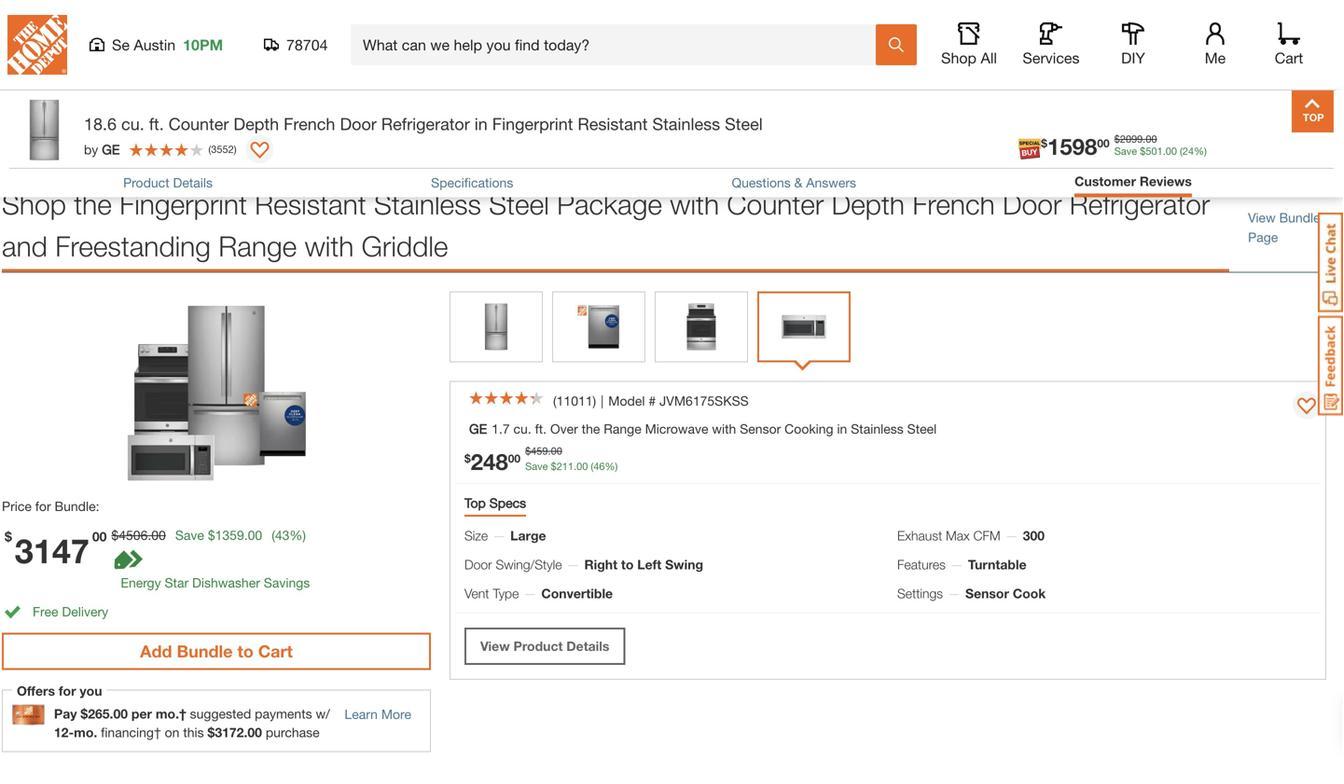 Task type: locate. For each thing, give the bounding box(es) containing it.
1 vertical spatial stainless
[[374, 188, 481, 221]]

%) inside the $ 2099 . 00 save $ 501 . 00 ( 24 %)
[[1194, 145, 1207, 157]]

0 horizontal spatial in
[[475, 114, 488, 134]]

0 horizontal spatial ft.
[[149, 114, 164, 134]]

shop
[[942, 49, 977, 67], [2, 188, 66, 221]]

1 vertical spatial resistant
[[255, 188, 366, 221]]

specs
[[490, 496, 526, 511]]

feedback link image
[[1318, 315, 1344, 416]]

ft.
[[149, 114, 164, 134], [535, 421, 547, 437]]

this
[[183, 725, 204, 741]]

78704 button
[[264, 35, 328, 54]]

details down 3552
[[173, 175, 213, 190]]

%) right 211
[[605, 461, 618, 473]]

shop up 'and'
[[2, 188, 66, 221]]

1 vertical spatial ft.
[[535, 421, 547, 437]]

sensor left cooking
[[740, 421, 781, 437]]

1 vertical spatial refrigerator
[[1070, 188, 1211, 221]]

) left display image at the top left of the page
[[234, 143, 237, 155]]

0 vertical spatial %)
[[1194, 145, 1207, 157]]

bundle inside button
[[177, 642, 233, 662]]

with down jvm6175skss at the bottom of the page
[[712, 421, 737, 437]]

12
[[54, 725, 69, 741]]

view
[[1249, 210, 1276, 225], [481, 639, 510, 654]]

door
[[340, 114, 377, 134], [1003, 188, 1062, 221], [465, 557, 492, 573]]

the home depot logo image
[[7, 15, 67, 75]]

0 horizontal spatial customer
[[2, 100, 81, 120]]

300
[[1023, 528, 1045, 544]]

2 horizontal spatial door
[[1003, 188, 1062, 221]]

cart up "payments"
[[258, 642, 293, 662]]

1 horizontal spatial sensor
[[966, 586, 1010, 601]]

vent type
[[465, 586, 519, 601]]

1 vertical spatial &
[[795, 175, 803, 190]]

counter
[[169, 114, 229, 134], [727, 188, 824, 221]]

1 horizontal spatial shop
[[942, 49, 977, 67]]

shop for shop all
[[942, 49, 977, 67]]

view for view product details
[[481, 639, 510, 654]]

convertible
[[542, 586, 613, 601]]

$ up savings tag image
[[111, 528, 119, 543]]

( 3552 )
[[208, 143, 237, 155]]

questions for questions & answers 1041 questions
[[2, 23, 83, 43]]

0 horizontal spatial %)
[[290, 528, 306, 543]]

00 down bundle:
[[92, 529, 107, 545]]

0 vertical spatial stainless
[[653, 114, 720, 134]]

more
[[381, 707, 411, 722]]

0 horizontal spatial shop
[[2, 188, 66, 221]]

customer reviews up 5
[[2, 100, 153, 120]]

save right 4506.00
[[175, 528, 204, 543]]

diy
[[1122, 49, 1146, 67]]

display image
[[1298, 398, 1317, 417]]

$ up top
[[465, 452, 471, 465]]

fingerprint up specifications
[[492, 114, 573, 134]]

to up the suggested
[[237, 642, 254, 662]]

( inside the $ 2099 . 00 save $ 501 . 00 ( 24 %)
[[1180, 145, 1183, 157]]

shop left the all
[[942, 49, 977, 67]]

0 horizontal spatial steel
[[489, 188, 549, 221]]

1 vertical spatial customer reviews
[[1075, 174, 1192, 189]]

with left griddle
[[305, 230, 354, 263]]

0 vertical spatial )
[[234, 143, 237, 155]]

0 vertical spatial counter
[[169, 114, 229, 134]]

1 vertical spatial details
[[567, 639, 610, 654]]

resistant inside shop the fingerprint resistant stainless steel package with counter depth french door refrigerator and freestanding range with griddle
[[255, 188, 366, 221]]

2 horizontal spatial save
[[1115, 145, 1138, 157]]

customer reviews down '501' in the top right of the page
[[1075, 174, 1192, 189]]

save inside the $ 248 00 $ 459 . 00 save $ 211 . 00 ( 46 %)
[[525, 461, 548, 473]]

1 horizontal spatial &
[[795, 175, 803, 190]]

1 horizontal spatial customer
[[1075, 174, 1137, 189]]

0 vertical spatial questions
[[2, 23, 83, 43]]

0 horizontal spatial resistant
[[255, 188, 366, 221]]

( right '501' in the top right of the page
[[1180, 145, 1183, 157]]

questions & answers button
[[732, 175, 857, 190], [732, 175, 857, 190]]

view inside 'view bundle page'
[[1249, 210, 1276, 225]]

live chat image
[[1318, 213, 1344, 313]]

refrigerator inside shop the fingerprint resistant stainless steel package with counter depth french door refrigerator and freestanding range with griddle
[[1070, 188, 1211, 221]]

for up pay on the bottom of the page
[[59, 684, 76, 699]]

0 horizontal spatial for
[[35, 499, 51, 514]]

customer up of
[[2, 100, 81, 120]]

ft. right "18.6"
[[149, 114, 164, 134]]

0 vertical spatial answers
[[104, 23, 173, 43]]

to left left
[[621, 557, 634, 573]]

cu. right 1.7 on the left of the page
[[514, 421, 532, 437]]

1 vertical spatial counter
[[727, 188, 824, 221]]

answers
[[104, 23, 173, 43], [807, 175, 857, 190]]

to
[[621, 557, 634, 573], [237, 642, 254, 662]]

0 horizontal spatial cu.
[[121, 114, 144, 134]]

the down by
[[74, 188, 112, 221]]

1 horizontal spatial bundle
[[1280, 210, 1321, 225]]

1 horizontal spatial depth
[[832, 188, 905, 221]]

cu. right "18.6"
[[121, 114, 144, 134]]

$ up "mo."
[[81, 706, 88, 722]]

.
[[1143, 133, 1146, 145], [1163, 145, 1166, 157], [548, 445, 551, 457], [574, 461, 577, 473]]

on
[[165, 725, 180, 741]]

0 horizontal spatial french
[[284, 114, 335, 134]]

0 vertical spatial resistant
[[578, 114, 648, 134]]

settings
[[898, 586, 943, 601]]

00 left 2099 at right top
[[1098, 137, 1110, 150]]

cart up top button
[[1275, 49, 1304, 67]]

0 vertical spatial cu.
[[121, 114, 144, 134]]

1 vertical spatial french
[[913, 188, 995, 221]]

1 vertical spatial fingerprint
[[120, 188, 247, 221]]

1 vertical spatial answers
[[807, 175, 857, 190]]

1 horizontal spatial save
[[525, 461, 548, 473]]

0 vertical spatial to
[[621, 557, 634, 573]]

customer down $ 1598 00
[[1075, 174, 1137, 189]]

( up over
[[553, 393, 557, 409]]

door swing/style
[[465, 557, 562, 573]]

1 vertical spatial cart
[[258, 642, 293, 662]]

00 left 46
[[577, 461, 588, 473]]

shop all button
[[940, 22, 999, 67]]

0 vertical spatial details
[[173, 175, 213, 190]]

cart
[[1275, 49, 1304, 67], [258, 642, 293, 662]]

1 horizontal spatial )
[[593, 393, 596, 409]]

0 horizontal spatial bundle
[[177, 642, 233, 662]]

in up specifications
[[475, 114, 488, 134]]

%) inside the $ 248 00 $ 459 . 00 save $ 211 . 00 ( 46 %)
[[605, 461, 618, 473]]

00 left 459
[[508, 452, 521, 465]]

0 vertical spatial the
[[74, 188, 112, 221]]

product down the (3,552)
[[123, 175, 169, 190]]

0 vertical spatial range
[[219, 230, 297, 263]]

0 horizontal spatial cart
[[258, 642, 293, 662]]

& inside questions & answers 1041 questions
[[88, 23, 99, 43]]

1 horizontal spatial cart
[[1275, 49, 1304, 67]]

0 vertical spatial &
[[88, 23, 99, 43]]

refrigerator down '501' in the top right of the page
[[1070, 188, 1211, 221]]

0 horizontal spatial door
[[340, 114, 377, 134]]

$ down the price
[[5, 529, 12, 545]]

2 horizontal spatial stainless
[[851, 421, 904, 437]]

0 horizontal spatial view
[[481, 639, 510, 654]]

2 vertical spatial %)
[[290, 528, 306, 543]]

counter inside shop the fingerprint resistant stainless steel package with counter depth french door refrigerator and freestanding range with griddle
[[727, 188, 824, 221]]

energy
[[121, 575, 161, 591]]

view down vent type
[[481, 639, 510, 654]]

&
[[88, 23, 99, 43], [795, 175, 803, 190]]

cfm
[[974, 528, 1001, 544]]

pay
[[54, 706, 77, 722]]

bundle inside 'view bundle page'
[[1280, 210, 1321, 225]]

$ inside "$ 3147 00"
[[5, 529, 12, 545]]

1 vertical spatial for
[[59, 684, 76, 699]]

details
[[173, 175, 213, 190], [567, 639, 610, 654]]

savings tag image
[[111, 550, 146, 574]]

type
[[493, 586, 519, 601]]

3172.00
[[215, 725, 262, 741]]

%) up savings
[[290, 528, 306, 543]]

save left '501' in the top right of the page
[[1115, 145, 1138, 157]]

1 horizontal spatial %)
[[605, 461, 618, 473]]

0 vertical spatial depth
[[234, 114, 279, 134]]

ge 1.7 cu. ft. over the range microwave with sensor cooking in stainless steel
[[469, 421, 937, 437]]

answers inside questions & answers 1041 questions
[[104, 23, 173, 43]]

product details button
[[123, 175, 213, 190], [123, 175, 213, 190]]

learn more button
[[340, 705, 421, 725]]

1 vertical spatial steel
[[489, 188, 549, 221]]

griddle
[[362, 230, 448, 263]]

$ up energy star dishwasher savings
[[208, 528, 215, 543]]

18.6
[[84, 114, 117, 134]]

refrigerator
[[381, 114, 470, 134], [1070, 188, 1211, 221]]

1 horizontal spatial details
[[567, 639, 610, 654]]

1 horizontal spatial for
[[59, 684, 76, 699]]

out
[[13, 129, 32, 144]]

questions
[[2, 23, 83, 43], [35, 52, 94, 68], [732, 175, 791, 190]]

w/
[[316, 706, 330, 722]]

fingerprint up freestanding
[[120, 188, 247, 221]]

product down type
[[514, 639, 563, 654]]

459
[[531, 445, 548, 457]]

star
[[165, 575, 189, 591]]

0 vertical spatial shop
[[942, 49, 977, 67]]

$ 4506.00 save $ 1359.00 ( 43 %)
[[111, 528, 306, 543]]

by ge
[[84, 142, 120, 157]]

2 vertical spatial questions
[[732, 175, 791, 190]]

specifications button
[[431, 175, 513, 190], [431, 175, 513, 190]]

resistant down display image at the top left of the page
[[255, 188, 366, 221]]

add
[[140, 642, 172, 662]]

1 vertical spatial shop
[[2, 188, 66, 221]]

cart link
[[1269, 22, 1310, 67]]

sensor down turntable
[[966, 586, 1010, 601]]

1 vertical spatial view
[[481, 639, 510, 654]]

1 vertical spatial bundle
[[177, 642, 233, 662]]

1 horizontal spatial stainless
[[653, 114, 720, 134]]

for right the price
[[35, 499, 51, 514]]

financing†
[[101, 725, 161, 741]]

diy button
[[1104, 22, 1164, 67]]

reviews up by ge at the left of page
[[86, 100, 153, 120]]

ge left 1.7 on the left of the page
[[469, 421, 487, 437]]

answers for questions & answers
[[807, 175, 857, 190]]

view bundle page link
[[1249, 208, 1327, 247]]

) left |
[[593, 393, 596, 409]]

#
[[649, 393, 656, 409]]

( right the (3,552)
[[208, 143, 211, 155]]

$ left '501' in the top right of the page
[[1115, 133, 1120, 145]]

pay $ 265 .00 per mo.† suggested payments w/ 12 -mo. financing† on this $ 3172.00 purchase
[[54, 706, 330, 741]]

in
[[475, 114, 488, 134], [837, 421, 848, 437]]

1 horizontal spatial french
[[913, 188, 995, 221]]

ge
[[102, 142, 120, 157], [469, 421, 487, 437]]

shop inside shop the fingerprint resistant stainless steel package with counter depth french door refrigerator and freestanding range with griddle
[[2, 188, 66, 221]]

bundle for to
[[177, 642, 233, 662]]

2 vertical spatial steel
[[908, 421, 937, 437]]

ge right by
[[102, 142, 120, 157]]

| model # jvm6175skss
[[601, 393, 749, 409]]

view up page
[[1249, 210, 1276, 225]]

ft. up 459
[[535, 421, 547, 437]]

save
[[1115, 145, 1138, 157], [525, 461, 548, 473], [175, 528, 204, 543]]

questions & answers
[[732, 175, 857, 190]]

$
[[1115, 133, 1120, 145], [1042, 137, 1048, 150], [1140, 145, 1146, 157], [525, 445, 531, 457], [465, 452, 471, 465], [551, 461, 557, 473], [111, 528, 119, 543], [208, 528, 215, 543], [5, 529, 12, 545], [81, 706, 88, 722], [208, 725, 215, 741]]

%)
[[1194, 145, 1207, 157], [605, 461, 618, 473], [290, 528, 306, 543]]

( right the '1359.00'
[[272, 528, 275, 543]]

1 horizontal spatial in
[[837, 421, 848, 437]]

refrigerator up specifications
[[381, 114, 470, 134]]

11011
[[557, 393, 593, 409]]

& for questions & answers
[[795, 175, 803, 190]]

resistant down 'what can we help you find today?' search box on the top of page
[[578, 114, 648, 134]]

shop inside button
[[942, 49, 977, 67]]

purchase
[[266, 725, 320, 741]]

0 vertical spatial reviews
[[86, 100, 153, 120]]

me
[[1205, 49, 1226, 67]]

bundle:
[[55, 499, 99, 514]]

43
[[275, 528, 290, 543]]

steel
[[725, 114, 763, 134], [489, 188, 549, 221], [908, 421, 937, 437]]

00 right 459
[[551, 445, 562, 457]]

1 vertical spatial to
[[237, 642, 254, 662]]

delivery
[[62, 604, 108, 620]]

savings
[[264, 575, 310, 591]]

the right over
[[582, 421, 600, 437]]

view inside button
[[481, 639, 510, 654]]

stainless
[[653, 114, 720, 134], [374, 188, 481, 221], [851, 421, 904, 437]]

1 vertical spatial save
[[525, 461, 548, 473]]

2 vertical spatial save
[[175, 528, 204, 543]]

in right cooking
[[837, 421, 848, 437]]

over
[[550, 421, 578, 437]]

energy star dishwasher savings
[[121, 575, 310, 591]]

range
[[219, 230, 297, 263], [604, 421, 642, 437]]

add bundle to cart
[[140, 642, 293, 662]]

00 inside "$ 3147 00"
[[92, 529, 107, 545]]

cooking
[[785, 421, 834, 437]]

2 horizontal spatial %)
[[1194, 145, 1207, 157]]

%) right '501' in the top right of the page
[[1194, 145, 1207, 157]]

details down convertible
[[567, 639, 610, 654]]

reviews down '501' in the top right of the page
[[1140, 174, 1192, 189]]

for for price
[[35, 499, 51, 514]]

( right 211
[[591, 461, 594, 473]]

top
[[465, 496, 486, 511]]

0 vertical spatial fingerprint
[[492, 114, 573, 134]]

0 horizontal spatial the
[[74, 188, 112, 221]]

1 vertical spatial door
[[1003, 188, 1062, 221]]

00 inside $ 1598 00
[[1098, 137, 1110, 150]]

$ down services
[[1042, 137, 1048, 150]]

save down 459
[[525, 461, 548, 473]]

with right the package
[[670, 188, 719, 221]]

with
[[670, 188, 719, 221], [305, 230, 354, 263], [712, 421, 737, 437]]

0 horizontal spatial range
[[219, 230, 297, 263]]

1 vertical spatial depth
[[832, 188, 905, 221]]



Task type: vqa. For each thing, say whether or not it's contained in the screenshot.
Track
no



Task type: describe. For each thing, give the bounding box(es) containing it.
0 vertical spatial cart
[[1275, 49, 1304, 67]]

0 vertical spatial steel
[[725, 114, 763, 134]]

10pm
[[183, 36, 223, 54]]

model
[[609, 393, 645, 409]]

) for ( 11011 )
[[593, 393, 596, 409]]

0 vertical spatial with
[[670, 188, 719, 221]]

& for questions & answers 1041 questions
[[88, 23, 99, 43]]

french inside shop the fingerprint resistant stainless steel package with counter depth french door refrigerator and freestanding range with griddle
[[913, 188, 995, 221]]

( inside the $ 248 00 $ 459 . 00 save $ 211 . 00 ( 46 %)
[[591, 461, 594, 473]]

3552
[[211, 143, 234, 155]]

free delivery image
[[2, 602, 23, 624]]

2099
[[1120, 133, 1143, 145]]

501
[[1146, 145, 1163, 157]]

free delivery
[[33, 604, 108, 620]]

turntable
[[968, 557, 1027, 573]]

view bundle page
[[1249, 210, 1321, 245]]

for for offers
[[59, 684, 76, 699]]

swing
[[665, 557, 704, 573]]

package bundle image
[[114, 292, 319, 497]]

$ 3147 00
[[5, 529, 107, 571]]

1 vertical spatial with
[[305, 230, 354, 263]]

the inside shop the fingerprint resistant stainless steel package with counter depth french door refrigerator and freestanding range with griddle
[[74, 188, 112, 221]]

mo.
[[74, 725, 97, 741]]

0 horizontal spatial ge
[[102, 142, 120, 157]]

swing/style
[[496, 557, 562, 573]]

0 horizontal spatial save
[[175, 528, 204, 543]]

stainless inside shop the fingerprint resistant stainless steel package with counter depth french door refrigerator and freestanding range with griddle
[[374, 188, 481, 221]]

services
[[1023, 49, 1080, 67]]

$ down over
[[551, 461, 557, 473]]

265
[[88, 706, 110, 722]]

austin
[[134, 36, 176, 54]]

shop all
[[942, 49, 997, 67]]

$ inside $ 1598 00
[[1042, 137, 1048, 150]]

product image image
[[14, 100, 75, 160]]

$ right 248
[[525, 445, 531, 457]]

sensor cook
[[966, 586, 1046, 601]]

offers
[[17, 684, 55, 699]]

0 horizontal spatial depth
[[234, 114, 279, 134]]

fingerprint inside shop the fingerprint resistant stainless steel package with counter depth french door refrigerator and freestanding range with griddle
[[120, 188, 247, 221]]

shop for shop the fingerprint resistant stainless steel package with counter depth french door refrigerator and freestanding range with griddle
[[2, 188, 66, 221]]

microwave
[[645, 421, 709, 437]]

questions & answers 1041 questions
[[2, 23, 173, 68]]

00 right 2099 at right top
[[1146, 133, 1158, 145]]

view product details button
[[465, 628, 626, 665]]

right to left swing
[[585, 557, 704, 573]]

1041
[[2, 52, 31, 68]]

price
[[2, 499, 32, 514]]

1 horizontal spatial ge
[[469, 421, 487, 437]]

se austin 10pm
[[112, 36, 223, 54]]

exhaust max cfm
[[898, 528, 1001, 544]]

1 horizontal spatial the
[[582, 421, 600, 437]]

display image
[[251, 142, 269, 160]]

out of 5
[[9, 129, 58, 144]]

1 vertical spatial questions
[[35, 52, 94, 68]]

size
[[465, 528, 488, 544]]

2 horizontal spatial steel
[[908, 421, 937, 437]]

shop the fingerprint resistant stainless steel package with counter depth french door refrigerator and freestanding range with griddle
[[2, 188, 1211, 263]]

range inside shop the fingerprint resistant stainless steel package with counter depth french door refrigerator and freestanding range with griddle
[[219, 230, 297, 263]]

0 vertical spatial door
[[340, 114, 377, 134]]

depth inside shop the fingerprint resistant stainless steel package with counter depth french door refrigerator and freestanding range with griddle
[[832, 188, 905, 221]]

2 vertical spatial stainless
[[851, 421, 904, 437]]

me button
[[1186, 22, 1246, 67]]

all
[[981, 49, 997, 67]]

view product details
[[481, 639, 610, 654]]

0 vertical spatial in
[[475, 114, 488, 134]]

2 vertical spatial with
[[712, 421, 737, 437]]

$ left 24
[[1140, 145, 1146, 157]]

211
[[557, 461, 574, 473]]

add bundle to cart button
[[2, 633, 431, 671]]

price for bundle:
[[2, 499, 99, 514]]

questions for questions & answers
[[732, 175, 791, 190]]

freestanding
[[55, 230, 211, 263]]

dishwasher
[[192, 575, 260, 591]]

78704
[[286, 36, 328, 54]]

0 vertical spatial ft.
[[149, 114, 164, 134]]

0 horizontal spatial details
[[173, 175, 213, 190]]

you
[[80, 684, 102, 699]]

steel inside shop the fingerprint resistant stainless steel package with counter depth french door refrigerator and freestanding range with griddle
[[489, 188, 549, 221]]

mo.†
[[156, 706, 186, 722]]

package
[[557, 188, 662, 221]]

jvm6175skss
[[660, 393, 749, 409]]

learn more
[[345, 707, 411, 722]]

46
[[594, 461, 605, 473]]

(3,552)
[[142, 129, 181, 144]]

) for ( 3552 )
[[234, 143, 237, 155]]

2 vertical spatial door
[[465, 557, 492, 573]]

1 vertical spatial cu.
[[514, 421, 532, 437]]

cart inside button
[[258, 642, 293, 662]]

1 vertical spatial customer
[[1075, 174, 1137, 189]]

$ right this
[[208, 725, 215, 741]]

0 horizontal spatial sensor
[[740, 421, 781, 437]]

save inside the $ 2099 . 00 save $ 501 . 00 ( 24 %)
[[1115, 145, 1138, 157]]

( 11011 )
[[553, 393, 596, 409]]

|
[[601, 393, 604, 409]]

answers for questions & answers 1041 questions
[[104, 23, 173, 43]]

1 horizontal spatial ft.
[[535, 421, 547, 437]]

cook
[[1013, 586, 1046, 601]]

-
[[69, 725, 74, 741]]

max
[[946, 528, 970, 544]]

left
[[638, 557, 662, 573]]

1.7
[[492, 421, 510, 437]]

1598
[[1048, 133, 1098, 160]]

specifications
[[431, 175, 513, 190]]

$ 1598 00
[[1042, 133, 1110, 160]]

0 horizontal spatial reviews
[[86, 100, 153, 120]]

18.6 cu. ft. counter depth french door refrigerator in fingerprint resistant stainless steel
[[84, 114, 763, 134]]

payments
[[255, 706, 312, 722]]

0 vertical spatial product
[[123, 175, 169, 190]]

0 horizontal spatial refrigerator
[[381, 114, 470, 134]]

1 vertical spatial sensor
[[966, 586, 1010, 601]]

to inside add bundle to cart button
[[237, 642, 254, 662]]

What can we help you find today? search field
[[363, 25, 875, 64]]

product inside button
[[514, 639, 563, 654]]

00 left 24
[[1166, 145, 1178, 157]]

0 vertical spatial french
[[284, 114, 335, 134]]

bundle for page
[[1280, 210, 1321, 225]]

se
[[112, 36, 130, 54]]

0 horizontal spatial customer reviews
[[2, 100, 153, 120]]

0 horizontal spatial counter
[[169, 114, 229, 134]]

by
[[84, 142, 98, 157]]

suggested
[[190, 706, 251, 722]]

1 horizontal spatial to
[[621, 557, 634, 573]]

$ 248 00 $ 459 . 00 save $ 211 . 00 ( 46 %)
[[465, 445, 618, 475]]

details inside button
[[567, 639, 610, 654]]

1359.00
[[215, 528, 262, 543]]

3147
[[15, 531, 89, 571]]

door inside shop the fingerprint resistant stainless steel package with counter depth french door refrigerator and freestanding range with griddle
[[1003, 188, 1062, 221]]

right
[[585, 557, 618, 573]]

4506.00
[[119, 528, 166, 543]]

offers for you
[[17, 684, 102, 699]]

apply now image
[[12, 705, 54, 725]]

top button
[[1292, 91, 1334, 132]]

1 horizontal spatial resistant
[[578, 114, 648, 134]]

view for view bundle page
[[1249, 210, 1276, 225]]

1 vertical spatial range
[[604, 421, 642, 437]]

features
[[898, 557, 946, 573]]

services button
[[1022, 22, 1081, 67]]

1 horizontal spatial reviews
[[1140, 174, 1192, 189]]

0 vertical spatial customer
[[2, 100, 81, 120]]



